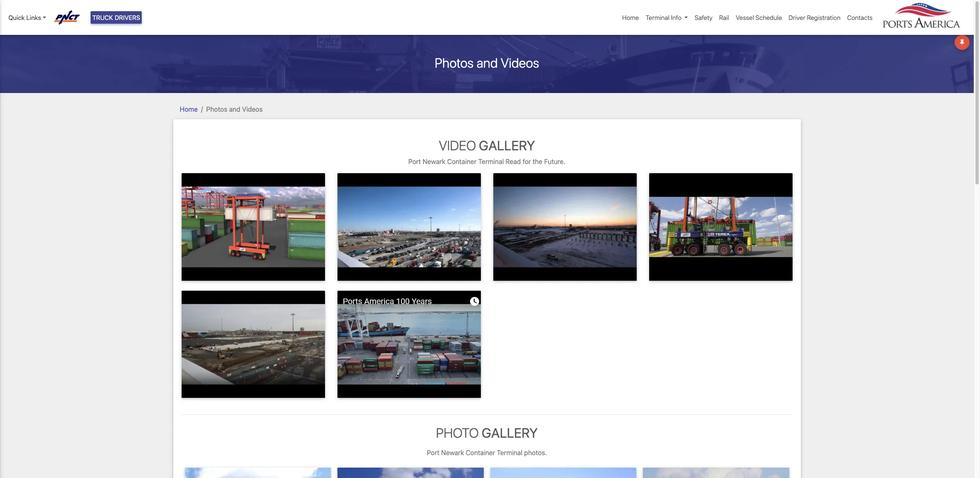 Task type: locate. For each thing, give the bounding box(es) containing it.
0 vertical spatial gallery
[[479, 137, 535, 153]]

photos
[[435, 55, 474, 71], [206, 105, 227, 113]]

photo
[[436, 426, 479, 441]]

0 vertical spatial home
[[623, 14, 639, 21]]

container down video
[[447, 158, 477, 166]]

drivers
[[115, 14, 140, 21]]

newark down photo
[[441, 450, 464, 457]]

port for port newark container terminal read for the future.
[[409, 158, 421, 166]]

quick links link
[[8, 13, 46, 22]]

0 horizontal spatial and
[[229, 105, 240, 113]]

0 vertical spatial terminal
[[646, 14, 670, 21]]

container down photo gallery
[[466, 450, 495, 457]]

1 vertical spatial port
[[427, 450, 440, 457]]

vessel schedule link
[[733, 10, 786, 26]]

0 horizontal spatial photos and videos
[[206, 105, 263, 113]]

1 horizontal spatial photos
[[435, 55, 474, 71]]

terminal left photos.
[[497, 450, 523, 457]]

0 vertical spatial newark
[[423, 158, 446, 166]]

newark for port newark container terminal photos.
[[441, 450, 464, 457]]

info
[[671, 14, 682, 21]]

truck drivers
[[92, 14, 140, 21]]

gallery
[[479, 137, 535, 153], [482, 426, 538, 441]]

truck drivers link
[[91, 11, 142, 24]]

truck
[[92, 14, 113, 21]]

terminal info link
[[643, 10, 692, 26]]

1 vertical spatial home
[[180, 105, 198, 113]]

gallery up port newark container terminal photos.
[[482, 426, 538, 441]]

home
[[623, 14, 639, 21], [180, 105, 198, 113]]

1 vertical spatial photos and videos
[[206, 105, 263, 113]]

0 horizontal spatial home
[[180, 105, 198, 113]]

0 vertical spatial and
[[477, 55, 498, 71]]

terminal left info
[[646, 14, 670, 21]]

terminal info
[[646, 14, 682, 21]]

1 horizontal spatial home link
[[619, 10, 643, 26]]

1 vertical spatial and
[[229, 105, 240, 113]]

0 horizontal spatial home link
[[180, 105, 198, 113]]

and
[[477, 55, 498, 71], [229, 105, 240, 113]]

0 horizontal spatial photos
[[206, 105, 227, 113]]

gallery up "read"
[[479, 137, 535, 153]]

2 vertical spatial terminal
[[497, 450, 523, 457]]

videos
[[501, 55, 540, 71], [242, 105, 263, 113]]

1 vertical spatial home link
[[180, 105, 198, 113]]

vessel
[[736, 14, 755, 21]]

0 vertical spatial port
[[409, 158, 421, 166]]

container for read
[[447, 158, 477, 166]]

1 vertical spatial photos
[[206, 105, 227, 113]]

video
[[439, 137, 476, 153]]

0 vertical spatial photos and videos
[[435, 55, 540, 71]]

1 vertical spatial gallery
[[482, 426, 538, 441]]

port
[[409, 158, 421, 166], [427, 450, 440, 457]]

newark down video
[[423, 158, 446, 166]]

gallery for video gallery
[[479, 137, 535, 153]]

terminal down video gallery at the top of the page
[[479, 158, 504, 166]]

newark
[[423, 158, 446, 166], [441, 450, 464, 457]]

schedule
[[756, 14, 782, 21]]

registration
[[807, 14, 841, 21]]

terminal
[[646, 14, 670, 21], [479, 158, 504, 166], [497, 450, 523, 457]]

quick links
[[8, 14, 41, 21]]

home link
[[619, 10, 643, 26], [180, 105, 198, 113]]

video image
[[182, 173, 325, 281], [338, 173, 481, 281], [493, 173, 637, 281], [649, 173, 793, 281], [182, 291, 325, 399], [338, 291, 481, 399]]

1 vertical spatial container
[[466, 450, 495, 457]]

contacts link
[[844, 10, 877, 26]]

safety
[[695, 14, 713, 21]]

1 vertical spatial newark
[[441, 450, 464, 457]]

1 vertical spatial terminal
[[479, 158, 504, 166]]

photos and videos
[[435, 55, 540, 71], [206, 105, 263, 113]]

1 vertical spatial videos
[[242, 105, 263, 113]]

links
[[26, 14, 41, 21]]

read
[[506, 158, 521, 166]]

0 vertical spatial photos
[[435, 55, 474, 71]]

port for port newark container terminal photos.
[[427, 450, 440, 457]]

terminal for port newark container terminal photos.
[[497, 450, 523, 457]]

0 horizontal spatial port
[[409, 158, 421, 166]]

container
[[447, 158, 477, 166], [466, 450, 495, 457]]

1 horizontal spatial videos
[[501, 55, 540, 71]]

1 horizontal spatial photos and videos
[[435, 55, 540, 71]]

1 horizontal spatial port
[[427, 450, 440, 457]]

0 vertical spatial container
[[447, 158, 477, 166]]



Task type: vqa. For each thing, say whether or not it's contained in the screenshot.
found:
no



Task type: describe. For each thing, give the bounding box(es) containing it.
for
[[523, 158, 531, 166]]

1 horizontal spatial home
[[623, 14, 639, 21]]

driver
[[789, 14, 806, 21]]

0 vertical spatial home link
[[619, 10, 643, 26]]

driver registration link
[[786, 10, 844, 26]]

safety link
[[692, 10, 716, 26]]

0 vertical spatial videos
[[501, 55, 540, 71]]

contacts
[[848, 14, 873, 21]]

port newark container terminal read for the future.
[[409, 158, 566, 166]]

port newark container terminal photos.
[[427, 450, 547, 457]]

vessel schedule
[[736, 14, 782, 21]]

rail link
[[716, 10, 733, 26]]

quick
[[8, 14, 25, 21]]

container for photos.
[[466, 450, 495, 457]]

0 horizontal spatial videos
[[242, 105, 263, 113]]

gallery for photo gallery
[[482, 426, 538, 441]]

the
[[533, 158, 543, 166]]

newark for port newark container terminal read for the future.
[[423, 158, 446, 166]]

video gallery
[[439, 137, 535, 153]]

photo gallery
[[436, 426, 538, 441]]

future.
[[545, 158, 566, 166]]

photos.
[[525, 450, 547, 457]]

rail
[[720, 14, 730, 21]]

1 horizontal spatial and
[[477, 55, 498, 71]]

terminal for port newark container terminal read for the future.
[[479, 158, 504, 166]]

driver registration
[[789, 14, 841, 21]]



